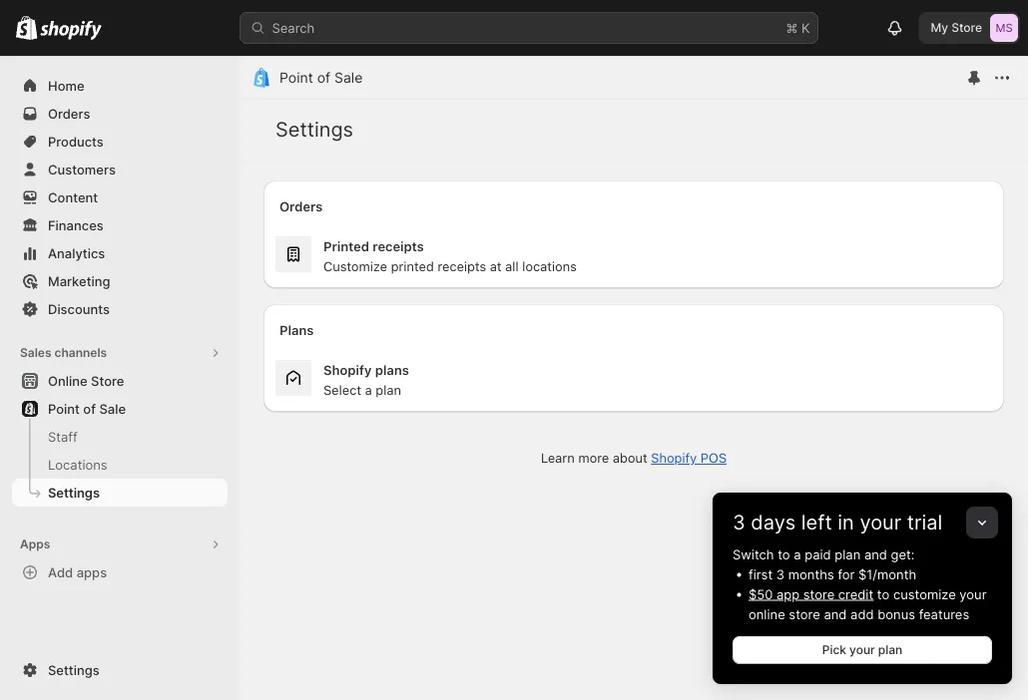 Task type: locate. For each thing, give the bounding box(es) containing it.
sales channels
[[20, 346, 107, 360]]

apps
[[20, 538, 50, 552]]

app
[[777, 587, 800, 603]]

0 vertical spatial plan
[[835, 547, 861, 563]]

sales
[[20, 346, 51, 360]]

finances link
[[12, 212, 228, 240]]

0 vertical spatial point of sale link
[[280, 69, 363, 86]]

in
[[838, 511, 855, 535]]

point right icon for point of sale
[[280, 69, 313, 86]]

paid
[[805, 547, 831, 563]]

1 horizontal spatial 3
[[777, 567, 785, 583]]

trial
[[907, 511, 943, 535]]

of down online store
[[83, 401, 96, 417]]

store inside to customize your online store and add bonus features
[[789, 607, 821, 623]]

1 vertical spatial of
[[83, 401, 96, 417]]

1 vertical spatial point of sale link
[[12, 395, 228, 423]]

0 horizontal spatial shopify image
[[16, 16, 37, 40]]

to
[[778, 547, 790, 563], [878, 587, 890, 603]]

plan up for
[[835, 547, 861, 563]]

pick
[[823, 644, 847, 658]]

to inside to customize your online store and add bonus features
[[878, 587, 890, 603]]

0 vertical spatial settings link
[[12, 479, 228, 507]]

1 horizontal spatial point
[[280, 69, 313, 86]]

3 right "first" at the right
[[777, 567, 785, 583]]

1 vertical spatial point of sale
[[48, 401, 126, 417]]

online
[[749, 607, 786, 623]]

of
[[317, 69, 331, 86], [83, 401, 96, 417]]

point of sale down search
[[280, 69, 363, 86]]

and left add
[[824, 607, 847, 623]]

3
[[733, 511, 746, 535], [777, 567, 785, 583]]

to down "$1/month"
[[878, 587, 890, 603]]

online store link
[[12, 367, 228, 395]]

0 vertical spatial and
[[865, 547, 888, 563]]

1 horizontal spatial and
[[865, 547, 888, 563]]

1 horizontal spatial of
[[317, 69, 331, 86]]

marketing
[[48, 274, 110, 289]]

1 vertical spatial 3
[[777, 567, 785, 583]]

1 vertical spatial settings link
[[12, 657, 228, 685]]

3 days left in your trial element
[[713, 545, 1013, 685]]

0 horizontal spatial and
[[824, 607, 847, 623]]

and up "$1/month"
[[865, 547, 888, 563]]

point
[[280, 69, 313, 86], [48, 401, 80, 417]]

1 vertical spatial point
[[48, 401, 80, 417]]

point of sale inside "link"
[[48, 401, 126, 417]]

1 horizontal spatial point of sale
[[280, 69, 363, 86]]

your right in
[[860, 511, 902, 535]]

settings link
[[12, 479, 228, 507], [12, 657, 228, 685]]

sale
[[335, 69, 363, 86], [99, 401, 126, 417]]

0 horizontal spatial 3
[[733, 511, 746, 535]]

and inside to customize your online store and add bonus features
[[824, 607, 847, 623]]

0 horizontal spatial point of sale
[[48, 401, 126, 417]]

your right pick
[[850, 644, 875, 658]]

discounts link
[[12, 296, 228, 324]]

settings
[[276, 117, 354, 142], [48, 485, 100, 501], [48, 663, 100, 679]]

$50 app store credit link
[[749, 587, 874, 603]]

of right icon for point of sale
[[317, 69, 331, 86]]

locations
[[48, 457, 107, 473]]

add
[[48, 565, 73, 581]]

months
[[789, 567, 835, 583]]

0 horizontal spatial to
[[778, 547, 790, 563]]

0 vertical spatial your
[[860, 511, 902, 535]]

sales channels button
[[12, 340, 228, 367]]

1 vertical spatial your
[[960, 587, 987, 603]]

to left a
[[778, 547, 790, 563]]

settings link down add apps 'button'
[[12, 657, 228, 685]]

point of sale
[[280, 69, 363, 86], [48, 401, 126, 417]]

point of sale link
[[280, 69, 363, 86], [12, 395, 228, 423]]

0 horizontal spatial point
[[48, 401, 80, 417]]

store down months
[[804, 587, 835, 603]]

point of sale down online store
[[48, 401, 126, 417]]

add
[[851, 607, 874, 623]]

0 vertical spatial sale
[[335, 69, 363, 86]]

0 vertical spatial of
[[317, 69, 331, 86]]

store
[[91, 373, 124, 389]]

settings link down locations
[[12, 479, 228, 507]]

shopify image
[[16, 16, 37, 40], [40, 20, 102, 40]]

1 horizontal spatial to
[[878, 587, 890, 603]]

1 vertical spatial sale
[[99, 401, 126, 417]]

1 vertical spatial store
[[789, 607, 821, 623]]

and
[[865, 547, 888, 563], [824, 607, 847, 623]]

bonus
[[878, 607, 916, 623]]

channels
[[54, 346, 107, 360]]

plan
[[835, 547, 861, 563], [879, 644, 903, 658]]

sale right icon for point of sale
[[335, 69, 363, 86]]

point of sale link down search
[[280, 69, 363, 86]]

orders link
[[12, 100, 228, 128]]

point of sale link down store
[[12, 395, 228, 423]]

your
[[860, 511, 902, 535], [960, 587, 987, 603], [850, 644, 875, 658]]

for
[[838, 567, 855, 583]]

1 vertical spatial to
[[878, 587, 890, 603]]

1 vertical spatial and
[[824, 607, 847, 623]]

k
[[802, 20, 810, 35]]

store down $50 app store credit
[[789, 607, 821, 623]]

sale down store
[[99, 401, 126, 417]]

0 vertical spatial 3
[[733, 511, 746, 535]]

customers link
[[12, 156, 228, 184]]

discounts
[[48, 302, 110, 317]]

1 horizontal spatial point of sale link
[[280, 69, 363, 86]]

online store button
[[0, 367, 240, 395]]

0 vertical spatial point
[[280, 69, 313, 86]]

and for store
[[824, 607, 847, 623]]

your up features
[[960, 587, 987, 603]]

point up 'staff' on the bottom of page
[[48, 401, 80, 417]]

plan down bonus
[[879, 644, 903, 658]]

content link
[[12, 184, 228, 212]]

3 left days
[[733, 511, 746, 535]]

0 horizontal spatial of
[[83, 401, 96, 417]]

$50
[[749, 587, 773, 603]]

1 vertical spatial plan
[[879, 644, 903, 658]]

1 horizontal spatial plan
[[879, 644, 903, 658]]

and for plan
[[865, 547, 888, 563]]

0 vertical spatial point of sale
[[280, 69, 363, 86]]

get:
[[891, 547, 915, 563]]

online store
[[48, 373, 124, 389]]

0 horizontal spatial point of sale link
[[12, 395, 228, 423]]

store
[[804, 587, 835, 603], [789, 607, 821, 623]]

features
[[919, 607, 970, 623]]



Task type: describe. For each thing, give the bounding box(es) containing it.
analytics
[[48, 246, 105, 261]]

products
[[48, 134, 104, 149]]

home
[[48, 78, 84, 93]]

customers
[[48, 162, 116, 177]]

0 vertical spatial settings
[[276, 117, 354, 142]]

add apps button
[[12, 559, 228, 587]]

0 vertical spatial store
[[804, 587, 835, 603]]

locations link
[[12, 451, 228, 479]]

icon for point of sale image
[[252, 68, 272, 88]]

1 vertical spatial settings
[[48, 485, 100, 501]]

orders
[[48, 106, 90, 121]]

your inside to customize your online store and add bonus features
[[960, 587, 987, 603]]

credit
[[839, 587, 874, 603]]

add apps
[[48, 565, 107, 581]]

first
[[749, 567, 773, 583]]

content
[[48, 190, 98, 205]]

switch
[[733, 547, 774, 563]]

1 settings link from the top
[[12, 479, 228, 507]]

$1/month
[[859, 567, 917, 583]]

customize
[[894, 587, 956, 603]]

2 vertical spatial your
[[850, 644, 875, 658]]

products link
[[12, 128, 228, 156]]

0 vertical spatial to
[[778, 547, 790, 563]]

home link
[[12, 72, 228, 100]]

a
[[794, 547, 801, 563]]

analytics link
[[12, 240, 228, 268]]

your inside dropdown button
[[860, 511, 902, 535]]

⌘
[[786, 20, 798, 35]]

0 horizontal spatial plan
[[835, 547, 861, 563]]

apps button
[[12, 531, 228, 559]]

⌘ k
[[786, 20, 810, 35]]

3 days left in your trial
[[733, 511, 943, 535]]

staff link
[[12, 423, 228, 451]]

pick your plan
[[823, 644, 903, 658]]

my store image
[[991, 14, 1019, 42]]

staff
[[48, 429, 78, 445]]

3 days left in your trial button
[[713, 493, 1013, 535]]

2 settings link from the top
[[12, 657, 228, 685]]

pick your plan link
[[733, 637, 993, 665]]

apps
[[77, 565, 107, 581]]

marketing link
[[12, 268, 228, 296]]

online
[[48, 373, 88, 389]]

0 horizontal spatial sale
[[99, 401, 126, 417]]

to customize your online store and add bonus features
[[749, 587, 987, 623]]

search
[[272, 20, 315, 35]]

left
[[802, 511, 833, 535]]

1 horizontal spatial shopify image
[[40, 20, 102, 40]]

first 3 months for $1/month
[[749, 567, 917, 583]]

2 vertical spatial settings
[[48, 663, 100, 679]]

1 horizontal spatial sale
[[335, 69, 363, 86]]

3 inside dropdown button
[[733, 511, 746, 535]]

days
[[751, 511, 796, 535]]

finances
[[48, 218, 104, 233]]

switch to a paid plan and get:
[[733, 547, 915, 563]]

$50 app store credit
[[749, 587, 874, 603]]



Task type: vqa. For each thing, say whether or not it's contained in the screenshot.
Status
no



